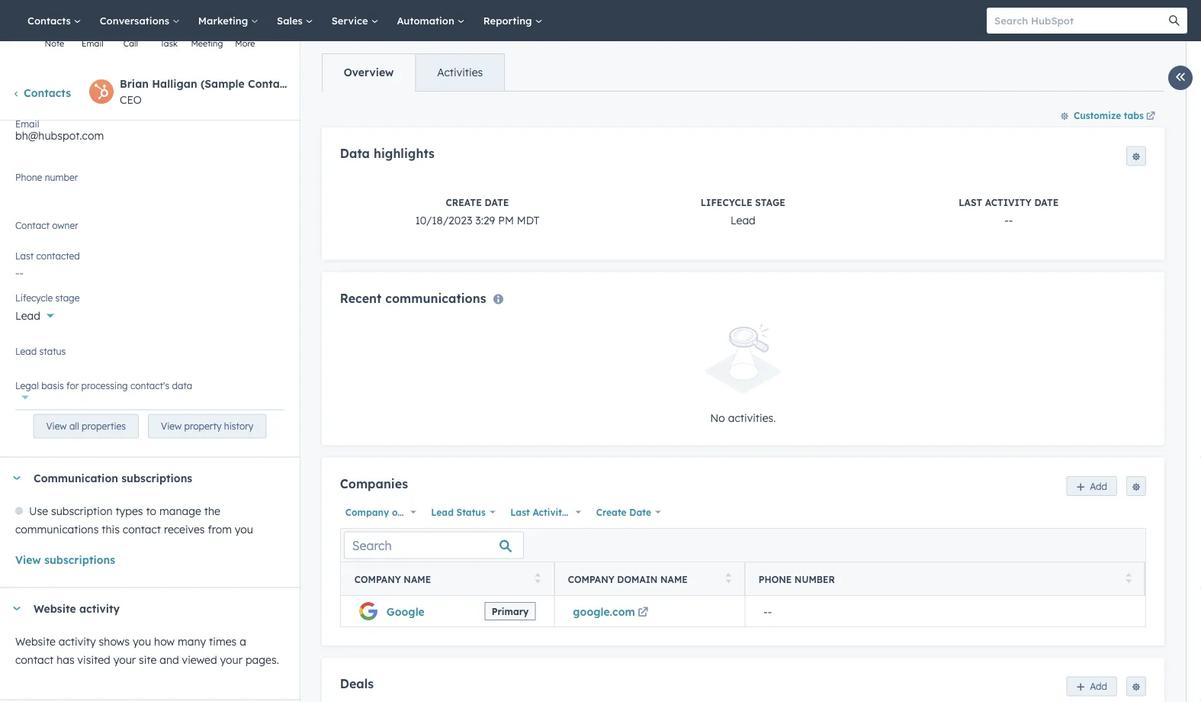 Task type: describe. For each thing, give the bounding box(es) containing it.
view all properties link
[[33, 414, 139, 438]]

basis
[[41, 386, 64, 398]]

email for email bh@hubspot.com
[[15, 118, 39, 129]]

halligan
[[152, 77, 197, 90]]

all
[[69, 420, 79, 432]]

view for view property history
[[161, 420, 182, 432]]

add button for deals
[[1067, 677, 1118, 696]]

1 your from the left
[[113, 653, 136, 666]]

call
[[123, 38, 138, 49]]

lead status button
[[426, 502, 499, 522]]

view subscriptions
[[15, 553, 115, 566]]

visited
[[78, 653, 110, 666]]

conversations link
[[91, 0, 189, 41]]

Phone number text field
[[15, 169, 284, 199]]

website for website activity shows you how many times a contact has visited your site and viewed your pages.
[[15, 634, 56, 648]]

press to sort. element for company name
[[535, 573, 541, 586]]

activities.
[[729, 411, 776, 424]]

has
[[57, 653, 75, 666]]

status
[[39, 345, 66, 357]]

processing
[[81, 386, 128, 398]]

no owner button
[[15, 217, 284, 242]]

lead for lead
[[15, 309, 40, 322]]

press to sort. image for company name
[[535, 573, 541, 584]]

owner for company owner
[[392, 506, 420, 518]]

activities
[[438, 66, 483, 79]]

history
[[224, 420, 254, 432]]

status
[[457, 506, 486, 518]]

brian
[[120, 77, 149, 90]]

caret image
[[12, 87, 21, 91]]

0 vertical spatial communications
[[386, 290, 487, 306]]

lifecycle for lifecycle stage
[[15, 292, 53, 303]]

create for create date
[[597, 506, 627, 518]]

view for view all properties
[[46, 420, 67, 432]]

legal basis for processing contact's data
[[15, 386, 193, 398]]

search image
[[1170, 15, 1181, 26]]

service
[[332, 14, 371, 27]]

create date button
[[591, 502, 665, 522]]

customize
[[1074, 110, 1122, 121]]

last activity date
[[511, 506, 593, 518]]

phone number
[[15, 171, 78, 183]]

last for last contacted
[[15, 250, 34, 261]]

communication subscriptions button
[[0, 457, 278, 499]]

caret image for website activity
[[12, 607, 21, 610]]

types
[[116, 504, 143, 517]]

service link
[[323, 0, 388, 41]]

for
[[66, 386, 79, 398]]

last for last activity date --
[[959, 196, 983, 208]]

how
[[154, 634, 175, 648]]

date inside create date 10/18/2023 3:29 pm mdt
[[485, 196, 509, 208]]

subscriptions for view subscriptions
[[44, 553, 115, 566]]

recent
[[340, 290, 382, 306]]

stage
[[55, 292, 80, 303]]

Search search field
[[344, 532, 524, 559]]

company for company owner
[[346, 506, 389, 518]]

website activity
[[34, 602, 120, 615]]

company owner
[[346, 506, 420, 518]]

press to sort. element for company domain name
[[726, 573, 732, 586]]

last for last activity date
[[511, 506, 530, 518]]

website activity shows you how many times a contact has visited your site and viewed your pages.
[[15, 634, 279, 666]]

customize tabs link
[[1054, 103, 1165, 127]]

companies
[[340, 476, 408, 491]]

to
[[146, 504, 157, 517]]

from
[[208, 522, 232, 536]]

lifecycle for lifecycle stage lead
[[701, 196, 753, 208]]

communications inside the use subscription types to manage the communications this contact receives from you
[[15, 522, 99, 536]]

google link
[[387, 605, 425, 618]]

lead status
[[431, 506, 486, 518]]

reporting link
[[474, 0, 552, 41]]

google.com
[[573, 605, 636, 618]]

subscription
[[51, 504, 113, 517]]

company for company domain name
[[568, 574, 615, 585]]

number
[[45, 171, 78, 183]]

you inside website activity shows you how many times a contact has visited your site and viewed your pages.
[[133, 634, 151, 648]]

view for view subscriptions
[[15, 553, 41, 566]]

no activities. alert
[[340, 324, 1147, 427]]

3:29
[[476, 213, 496, 227]]

sales link
[[268, 0, 323, 41]]

communication subscriptions
[[34, 471, 192, 485]]

lead for lead status
[[15, 345, 37, 357]]

automation link
[[388, 0, 474, 41]]

data highlights
[[340, 146, 435, 161]]

receives
[[164, 522, 205, 536]]

data
[[340, 146, 370, 161]]

--
[[764, 605, 773, 618]]

about this contact
[[34, 83, 132, 96]]

lifecycle stage lead
[[701, 196, 786, 227]]

add button for companies
[[1067, 476, 1118, 496]]

last activity date button
[[505, 502, 593, 522]]

subscriptions for communication subscriptions
[[122, 471, 192, 485]]

recent communications
[[340, 290, 487, 306]]

overview button
[[323, 54, 415, 91]]

about this contact button
[[0, 69, 284, 110]]

Search HubSpot search field
[[988, 8, 1174, 34]]

tabs
[[1125, 110, 1145, 121]]

mdt
[[517, 213, 540, 227]]

contact's
[[130, 386, 170, 398]]

overview
[[344, 66, 394, 79]]

add for companies
[[1091, 480, 1108, 492]]

contact for shows
[[15, 653, 54, 666]]

view all properties
[[46, 420, 126, 432]]

bh@hubspot.com
[[15, 129, 104, 142]]

legal
[[15, 386, 39, 398]]

highlights
[[374, 146, 435, 161]]

reporting
[[484, 14, 535, 27]]

phone for phone number
[[759, 574, 792, 585]]

use subscription types to manage the communications this contact receives from you
[[15, 504, 253, 536]]

primary
[[492, 606, 529, 617]]



Task type: locate. For each thing, give the bounding box(es) containing it.
this inside the use subscription types to manage the communications this contact receives from you
[[102, 522, 120, 536]]

phone up --
[[759, 574, 792, 585]]

this inside dropdown button
[[69, 83, 88, 96]]

ceo
[[120, 93, 142, 107]]

note
[[45, 38, 64, 49]]

0 vertical spatial activity
[[986, 196, 1032, 208]]

0 vertical spatial subscriptions
[[122, 471, 192, 485]]

1 vertical spatial activity
[[533, 506, 568, 518]]

Last contacted text field
[[15, 259, 284, 283]]

navigation
[[322, 53, 505, 92]]

company up google.com
[[568, 574, 615, 585]]

1 horizontal spatial you
[[235, 522, 253, 536]]

1 vertical spatial contacts link
[[12, 86, 71, 99]]

1 horizontal spatial last
[[511, 506, 530, 518]]

press to sort. image
[[726, 573, 732, 584]]

activity for website activity
[[79, 602, 120, 615]]

1 vertical spatial activity
[[59, 634, 96, 648]]

contact
[[15, 219, 50, 231]]

activity
[[79, 602, 120, 615], [59, 634, 96, 648]]

press to sort. element for phone number
[[1127, 573, 1133, 586]]

this
[[69, 83, 88, 96], [102, 522, 120, 536]]

navigation containing overview
[[322, 53, 505, 92]]

0 horizontal spatial communications
[[15, 522, 99, 536]]

view
[[46, 420, 67, 432], [161, 420, 182, 432], [15, 553, 41, 566]]

1 vertical spatial subscriptions
[[44, 553, 115, 566]]

1 horizontal spatial press to sort. image
[[1127, 573, 1133, 584]]

0 horizontal spatial your
[[113, 653, 136, 666]]

subscriptions up 'to'
[[122, 471, 192, 485]]

1 vertical spatial no
[[711, 411, 726, 424]]

website
[[34, 602, 76, 615], [15, 634, 56, 648]]

lead down lifecycle stage
[[15, 309, 40, 322]]

properties
[[82, 420, 126, 432]]

your
[[113, 653, 136, 666], [220, 653, 243, 666]]

activity for last activity date
[[533, 506, 568, 518]]

create inside popup button
[[597, 506, 627, 518]]

add button
[[1067, 476, 1118, 496], [1067, 677, 1118, 696]]

link opens in a new window image
[[638, 607, 649, 618], [638, 607, 649, 618]]

owner up contacted
[[52, 219, 78, 231]]

a
[[240, 634, 246, 648]]

contact)
[[248, 77, 294, 90]]

1 horizontal spatial lifecycle
[[701, 196, 753, 208]]

task
[[160, 38, 178, 49]]

contact inside website activity shows you how many times a contact has visited your site and viewed your pages.
[[15, 653, 54, 666]]

0 horizontal spatial subscriptions
[[44, 553, 115, 566]]

create inside create date 10/18/2023 3:29 pm mdt
[[446, 196, 482, 208]]

property
[[184, 420, 222, 432]]

1 vertical spatial contact
[[123, 522, 161, 536]]

view property history
[[161, 420, 254, 432]]

times
[[209, 634, 237, 648]]

use
[[29, 504, 48, 517]]

0 vertical spatial contacts link
[[18, 0, 91, 41]]

create for create date 10/18/2023 3:29 pm mdt
[[446, 196, 482, 208]]

email right note
[[82, 38, 104, 49]]

many
[[178, 634, 206, 648]]

communications down use
[[15, 522, 99, 536]]

create
[[446, 196, 482, 208], [597, 506, 627, 518]]

1 vertical spatial phone
[[759, 574, 792, 585]]

website inside website activity shows you how many times a contact has visited your site and viewed your pages.
[[15, 634, 56, 648]]

contact left has
[[15, 653, 54, 666]]

caret image inside website activity dropdown button
[[12, 607, 21, 610]]

1 vertical spatial create
[[597, 506, 627, 518]]

lifecycle stage
[[15, 292, 80, 303]]

0 vertical spatial last
[[959, 196, 983, 208]]

press to sort. image for phone number
[[1127, 573, 1133, 584]]

owner down 'companies'
[[392, 506, 420, 518]]

2 press to sort. element from the left
[[726, 573, 732, 586]]

activity for last activity date --
[[986, 196, 1032, 208]]

1 vertical spatial email
[[15, 118, 39, 129]]

last inside last activity date --
[[959, 196, 983, 208]]

shows
[[99, 634, 130, 648]]

0 horizontal spatial last
[[15, 250, 34, 261]]

view left all
[[46, 420, 67, 432]]

no up last contacted
[[15, 225, 30, 238]]

view property history link
[[148, 414, 267, 438]]

communication
[[34, 471, 118, 485]]

subscriptions
[[122, 471, 192, 485], [44, 553, 115, 566]]

activities button
[[415, 54, 505, 91]]

company down 'companies'
[[346, 506, 389, 518]]

email down caret image
[[15, 118, 39, 129]]

0 vertical spatial add button
[[1067, 476, 1118, 496]]

meeting
[[191, 38, 223, 49]]

marketing link
[[189, 0, 268, 41]]

view down use
[[15, 553, 41, 566]]

your down shows on the bottom left
[[113, 653, 136, 666]]

email
[[82, 38, 104, 49], [15, 118, 39, 129]]

last activity date --
[[959, 196, 1059, 227]]

1 horizontal spatial press to sort. element
[[726, 573, 732, 586]]

1 horizontal spatial this
[[102, 522, 120, 536]]

0 vertical spatial lifecycle
[[701, 196, 753, 208]]

view inside view property history link
[[161, 420, 182, 432]]

activity up shows on the bottom left
[[79, 602, 120, 615]]

0 vertical spatial create
[[446, 196, 482, 208]]

0 vertical spatial no
[[15, 225, 30, 238]]

sales
[[277, 14, 306, 27]]

domain
[[618, 574, 658, 585]]

contacts link
[[18, 0, 91, 41], [12, 86, 71, 99]]

company name
[[355, 574, 431, 585]]

about
[[34, 83, 66, 96]]

2 your from the left
[[220, 653, 243, 666]]

0 horizontal spatial lifecycle
[[15, 292, 53, 303]]

email for email
[[82, 38, 104, 49]]

0 vertical spatial this
[[69, 83, 88, 96]]

name
[[661, 574, 688, 585]]

customize tabs
[[1074, 110, 1145, 121]]

contact inside about this contact dropdown button
[[92, 83, 132, 96]]

date inside last activity date --
[[1035, 196, 1059, 208]]

0 vertical spatial email
[[82, 38, 104, 49]]

no left activities.
[[711, 411, 726, 424]]

and
[[160, 653, 179, 666]]

1 vertical spatial add
[[1091, 681, 1108, 692]]

contact owner no owner
[[15, 219, 78, 238]]

lifecycle left stage
[[701, 196, 753, 208]]

create date
[[597, 506, 652, 518]]

3 press to sort. element from the left
[[1127, 573, 1133, 586]]

website down website activity
[[15, 634, 56, 648]]

owner
[[52, 219, 78, 231], [33, 225, 64, 238], [392, 506, 420, 518]]

0 horizontal spatial view
[[15, 553, 41, 566]]

press to sort. element
[[535, 573, 541, 586], [726, 573, 732, 586], [1127, 573, 1133, 586]]

site
[[139, 653, 157, 666]]

1 caret image from the top
[[12, 476, 21, 480]]

0 horizontal spatial email
[[15, 118, 39, 129]]

company for company name
[[355, 574, 401, 585]]

activity for website activity shows you how many times a contact has visited your site and viewed your pages.
[[59, 634, 96, 648]]

lifecycle left stage on the top of the page
[[15, 292, 53, 303]]

1 horizontal spatial communications
[[386, 290, 487, 306]]

0 vertical spatial activity
[[79, 602, 120, 615]]

1 horizontal spatial create
[[597, 506, 627, 518]]

0 horizontal spatial no
[[15, 225, 30, 238]]

pm
[[498, 213, 514, 227]]

google
[[387, 605, 425, 618]]

phone left number
[[15, 171, 42, 183]]

contact inside the use subscription types to manage the communications this contact receives from you
[[123, 522, 161, 536]]

lead inside lifecycle stage lead
[[731, 213, 756, 227]]

company owner button
[[340, 502, 420, 522]]

0 horizontal spatial this
[[69, 83, 88, 96]]

1 vertical spatial lifecycle
[[15, 292, 53, 303]]

website activity button
[[0, 588, 284, 629]]

owner up last contacted
[[33, 225, 64, 238]]

caret image left communication
[[12, 476, 21, 480]]

contacts link up email bh@hubspot.com
[[12, 86, 71, 99]]

activity up has
[[59, 634, 96, 648]]

email bh@hubspot.com
[[15, 118, 104, 142]]

this down types
[[102, 522, 120, 536]]

1 vertical spatial communications
[[15, 522, 99, 536]]

lead left the status
[[15, 345, 37, 357]]

lifecycle inside lifecycle stage lead
[[701, 196, 753, 208]]

2 horizontal spatial press to sort. element
[[1127, 573, 1133, 586]]

create date 10/18/2023 3:29 pm mdt
[[415, 196, 540, 227]]

subscriptions inside view subscriptions button
[[44, 553, 115, 566]]

pages.
[[246, 653, 279, 666]]

subscriptions down subscription
[[44, 553, 115, 566]]

activity inside dropdown button
[[79, 602, 120, 615]]

conversations
[[100, 14, 172, 27]]

you inside the use subscription types to manage the communications this contact receives from you
[[235, 522, 253, 536]]

1 horizontal spatial activity
[[986, 196, 1032, 208]]

0 vertical spatial contacts
[[27, 14, 74, 27]]

data
[[172, 386, 193, 398]]

1 horizontal spatial subscriptions
[[122, 471, 192, 485]]

0 vertical spatial website
[[34, 602, 76, 615]]

1 horizontal spatial view
[[46, 420, 67, 432]]

0 horizontal spatial press to sort. element
[[535, 573, 541, 586]]

no activities.
[[711, 411, 776, 424]]

lead status
[[15, 345, 66, 357]]

add for deals
[[1091, 681, 1108, 692]]

activity inside website activity shows you how many times a contact has visited your site and viewed your pages.
[[59, 634, 96, 648]]

0 vertical spatial you
[[235, 522, 253, 536]]

last
[[959, 196, 983, 208], [15, 250, 34, 261], [511, 506, 530, 518]]

subscriptions inside 'communication subscriptions' dropdown button
[[122, 471, 192, 485]]

google.com link
[[573, 605, 652, 618]]

contact down 'to'
[[123, 522, 161, 536]]

lead left status
[[431, 506, 454, 518]]

communications
[[386, 290, 487, 306], [15, 522, 99, 536]]

more
[[235, 38, 255, 49]]

website down view subscriptions button
[[34, 602, 76, 615]]

caret image for communication subscriptions
[[12, 476, 21, 480]]

marketing
[[198, 14, 251, 27]]

1 press to sort. image from the left
[[535, 573, 541, 584]]

create right last activity date
[[597, 506, 627, 518]]

0 vertical spatial phone
[[15, 171, 42, 183]]

caret image inside 'communication subscriptions' dropdown button
[[12, 476, 21, 480]]

1 horizontal spatial your
[[220, 653, 243, 666]]

0 horizontal spatial you
[[133, 634, 151, 648]]

10/18/2023
[[415, 213, 473, 227]]

2 horizontal spatial view
[[161, 420, 182, 432]]

1 horizontal spatial phone
[[759, 574, 792, 585]]

press to sort. image
[[535, 573, 541, 584], [1127, 573, 1133, 584]]

you
[[235, 522, 253, 536], [133, 634, 151, 648]]

1 vertical spatial contacts
[[24, 86, 71, 99]]

2 press to sort. image from the left
[[1127, 573, 1133, 584]]

brian halligan (sample contact) ceo
[[120, 77, 294, 107]]

this right about
[[69, 83, 88, 96]]

1 horizontal spatial no
[[711, 411, 726, 424]]

contacts link up about
[[18, 0, 91, 41]]

owner for contact owner no owner
[[52, 219, 78, 231]]

1 vertical spatial add button
[[1067, 677, 1118, 696]]

2 horizontal spatial last
[[959, 196, 983, 208]]

view inside view all properties link
[[46, 420, 67, 432]]

lead for lead status
[[431, 506, 454, 518]]

1 vertical spatial caret image
[[12, 607, 21, 610]]

owner inside popup button
[[392, 506, 420, 518]]

view left the 'property' in the bottom of the page
[[161, 420, 182, 432]]

caret image left website activity
[[12, 607, 21, 610]]

0 horizontal spatial create
[[446, 196, 482, 208]]

view subscriptions button
[[15, 550, 115, 569]]

0 vertical spatial caret image
[[12, 476, 21, 480]]

1 add button from the top
[[1067, 476, 1118, 496]]

your down times
[[220, 653, 243, 666]]

create up 10/18/2023
[[446, 196, 482, 208]]

you up site
[[133, 634, 151, 648]]

number
[[795, 574, 836, 585]]

contact down call
[[92, 83, 132, 96]]

2 vertical spatial contact
[[15, 653, 54, 666]]

1 vertical spatial this
[[102, 522, 120, 536]]

lead down stage
[[731, 213, 756, 227]]

0 vertical spatial add
[[1091, 480, 1108, 492]]

2 add button from the top
[[1067, 677, 1118, 696]]

you right from
[[235, 522, 253, 536]]

1 add from the top
[[1091, 480, 1108, 492]]

website for website activity
[[34, 602, 76, 615]]

name
[[404, 574, 431, 585]]

company left name
[[355, 574, 401, 585]]

communications right recent at top left
[[386, 290, 487, 306]]

company inside popup button
[[346, 506, 389, 518]]

website inside dropdown button
[[34, 602, 76, 615]]

contacted
[[36, 250, 80, 261]]

activity inside popup button
[[533, 506, 568, 518]]

2 add from the top
[[1091, 681, 1108, 692]]

1 press to sort. element from the left
[[535, 573, 541, 586]]

0 horizontal spatial press to sort. image
[[535, 573, 541, 584]]

2 vertical spatial last
[[511, 506, 530, 518]]

2 caret image from the top
[[12, 607, 21, 610]]

contacts up note
[[27, 14, 74, 27]]

phone for phone number
[[15, 171, 42, 183]]

activity
[[986, 196, 1032, 208], [533, 506, 568, 518]]

contacts right caret image
[[24, 86, 71, 99]]

1 vertical spatial you
[[133, 634, 151, 648]]

1 vertical spatial website
[[15, 634, 56, 648]]

0 vertical spatial contact
[[92, 83, 132, 96]]

lifecycle
[[701, 196, 753, 208], [15, 292, 53, 303]]

activity inside last activity date --
[[986, 196, 1032, 208]]

0 horizontal spatial activity
[[533, 506, 568, 518]]

contact for types
[[123, 522, 161, 536]]

0 horizontal spatial phone
[[15, 171, 42, 183]]

caret image
[[12, 476, 21, 480], [12, 607, 21, 610]]

last inside popup button
[[511, 506, 530, 518]]

1 horizontal spatial email
[[82, 38, 104, 49]]

view inside view subscriptions button
[[15, 553, 41, 566]]

no inside contact owner no owner
[[15, 225, 30, 238]]

email inside email bh@hubspot.com
[[15, 118, 39, 129]]

no inside alert
[[711, 411, 726, 424]]

1 vertical spatial last
[[15, 250, 34, 261]]

stage
[[756, 196, 786, 208]]



Task type: vqa. For each thing, say whether or not it's contained in the screenshot.
PRESS TO SORT. ELEMENT to the middle
yes



